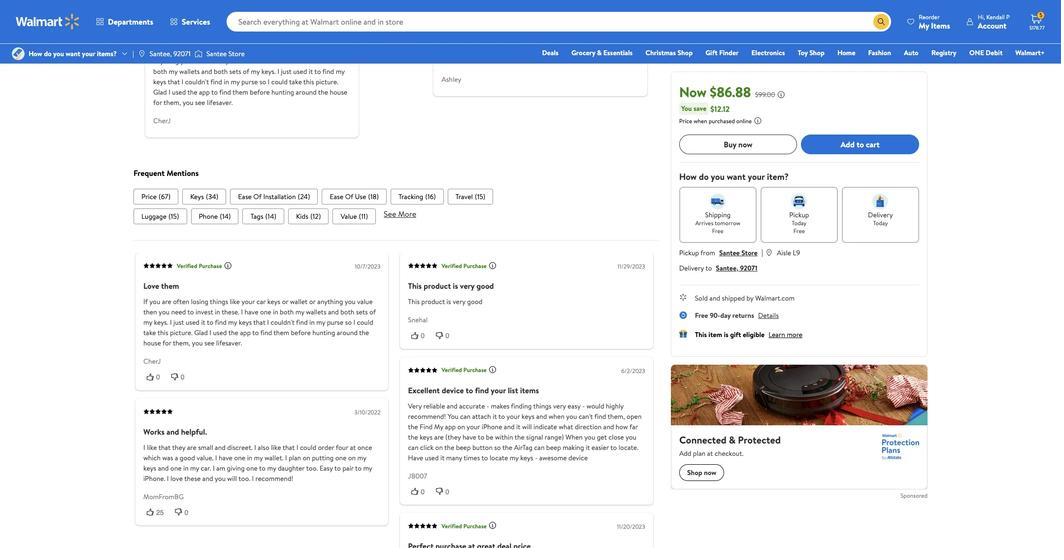 Task type: vqa. For each thing, say whether or not it's contained in the screenshot.


Task type: locate. For each thing, give the bounding box(es) containing it.
easy
[[320, 463, 333, 473]]

of up tags
[[254, 192, 262, 202]]

then down love
[[143, 307, 157, 317]]

0
[[421, 332, 425, 340], [446, 332, 449, 340], [156, 373, 160, 381], [181, 373, 185, 381], [421, 488, 425, 496], [446, 488, 449, 496], [185, 509, 188, 517]]

0 horizontal spatial this
[[158, 328, 168, 338]]

0 horizontal spatial around
[[296, 87, 317, 97]]

0 vertical spatial too.
[[306, 463, 318, 473]]

verified purchase for 6/2/2023
[[442, 366, 487, 374]]

so inside very reliable and accurate - makes finding things very easy - would highly recommend!  you can attach it to your keys and when you can't find them, open the find my app on your iphone and it will indicate what direction and how far the keys are (they have to be within the signal range)  when you get close you can click on the beep button so the airtag can beep making it easier to locate. have used it many times to locate my keys - awesome device
[[495, 443, 501, 452]]

0 vertical spatial price
[[680, 117, 693, 125]]

1 vertical spatial see
[[205, 338, 215, 348]]

verified purchase information image for love them
[[224, 262, 232, 270]]

1 ease from the left
[[238, 192, 252, 202]]

1 horizontal spatial beep
[[547, 443, 561, 452]]

1 horizontal spatial value
[[357, 297, 373, 307]]

losing
[[201, 46, 218, 56], [191, 297, 208, 307]]

take
[[289, 77, 302, 87], [143, 328, 156, 338]]

value for this product is very good
[[357, 297, 373, 307]]

verified purchase information image
[[224, 262, 232, 270], [489, 262, 497, 270], [489, 366, 497, 374]]

close
[[609, 432, 624, 442]]

them for the box was empty
[[233, 87, 248, 97]]

when up what
[[549, 412, 565, 421]]

$86.88
[[710, 82, 752, 102]]

 image
[[12, 47, 25, 60], [195, 49, 203, 59], [138, 50, 146, 58]]

sets down 10/7/2023
[[356, 307, 368, 317]]

1 vertical spatial before
[[291, 328, 311, 338]]

0 horizontal spatial want
[[66, 49, 80, 59]]

couldn't for this product is very good
[[271, 318, 295, 328]]

of for installation
[[254, 192, 262, 202]]

day
[[721, 311, 731, 320]]

1 vertical spatial how
[[680, 171, 697, 183]]

2 vertical spatial them
[[274, 328, 289, 338]]

this for the box was empty
[[304, 77, 314, 87]]

lifesaver. for this product is very good
[[216, 338, 242, 348]]

2 ease from the left
[[330, 192, 344, 202]]

my right the find
[[434, 422, 444, 432]]

do up shipping
[[699, 171, 709, 183]]

app for this product is very good
[[240, 328, 251, 338]]

use
[[355, 192, 366, 202]]

can up have
[[408, 443, 419, 452]]

daughter
[[278, 463, 305, 473]]

0 vertical spatial this
[[304, 77, 314, 87]]

0 horizontal spatial (15)
[[169, 212, 179, 222]]

2 horizontal spatial just
[[479, 46, 490, 56]]

could
[[271, 77, 288, 87], [357, 318, 373, 328], [300, 443, 316, 452]]

you left save
[[682, 104, 692, 113]]

list item up tags (14)
[[230, 189, 318, 205]]

just for the box was empty
[[281, 67, 292, 76]]

(15) right travel
[[475, 192, 486, 202]]

today inside the delivery today
[[874, 219, 888, 227]]

1 vertical spatial santee,
[[716, 263, 739, 273]]

0 horizontal spatial hunting
[[272, 87, 294, 97]]

value right the santee, 92071
[[193, 56, 209, 66]]

0 vertical spatial this product is very good
[[408, 281, 494, 292]]

app inside very reliable and accurate - makes finding things very easy - would highly recommend!  you can attach it to your keys and when you can't find them, open the find my app on your iphone and it will indicate what direction and how far the keys are (they have to be within the signal range)  when you get close you can click on the beep button so the airtag can beep making it easier to locate. have used it many times to locate my keys - awesome device
[[445, 422, 456, 432]]

0 horizontal spatial ease
[[238, 192, 252, 202]]

1 vertical spatial could
[[357, 318, 373, 328]]

list item containing travel
[[448, 189, 494, 205]]

santee, down services dropdown button
[[150, 49, 172, 59]]

(11)
[[359, 212, 368, 222]]

if down love
[[143, 297, 148, 307]]

recommend! inside i like that they are small and discreet. i also like that i could order four at once which was a good value. i have one in my wallet. i plan on putting one on my keys and one in my car. i am giving one to my daughter too. easy to pair to my iphone. i love these and you will too. i recommend!
[[256, 474, 294, 484]]

things for this product is very good
[[210, 297, 228, 307]]

0 vertical spatial see
[[195, 98, 205, 107]]

pickup left from
[[680, 248, 699, 258]]

list item down ease of installation (24)
[[243, 209, 284, 225]]

free
[[713, 227, 724, 235], [794, 227, 805, 235], [695, 311, 709, 320]]

0 vertical spatial then
[[210, 56, 224, 66]]

2 horizontal spatial is
[[724, 330, 729, 340]]

sets down santee store
[[229, 67, 241, 76]]

list item
[[134, 189, 178, 205], [182, 189, 226, 205], [230, 189, 318, 205], [322, 189, 387, 205], [391, 189, 444, 205], [448, 189, 494, 205], [134, 209, 187, 225], [191, 209, 239, 225], [243, 209, 284, 225], [288, 209, 329, 225], [333, 209, 376, 225]]

list item down ease of use (18)
[[333, 209, 376, 225]]

aisle
[[777, 248, 792, 258]]

ease up tags
[[238, 192, 252, 202]]

list item down the price (67)
[[134, 209, 187, 225]]

2 horizontal spatial could
[[357, 318, 373, 328]]

account
[[978, 20, 1007, 31]]

list item containing tracking
[[391, 189, 444, 205]]

1 vertical spatial cherj
[[143, 357, 161, 366]]

need
[[238, 56, 253, 66], [171, 307, 186, 317]]

how down walmart image
[[29, 49, 42, 59]]

2 vertical spatial this
[[695, 330, 707, 340]]

- right "easy"
[[583, 401, 585, 411]]

1 of from the left
[[254, 192, 262, 202]]

1 horizontal spatial device
[[569, 453, 588, 463]]

0 horizontal spatial purse
[[241, 77, 258, 87]]

1 vertical spatial need
[[171, 307, 186, 317]]

both
[[153, 67, 167, 76], [214, 67, 228, 76], [280, 307, 294, 317], [341, 307, 355, 317]]

attach
[[472, 412, 491, 421]]

list item up value (11)
[[322, 189, 387, 205]]

1 vertical spatial my
[[434, 422, 444, 432]]

reorder my items
[[919, 13, 951, 31]]

how up arrives
[[680, 171, 697, 183]]

easier
[[592, 443, 609, 452]]

these. for this product is very good
[[222, 307, 240, 317]]

0 horizontal spatial take
[[143, 328, 156, 338]]

sold
[[695, 293, 708, 303]]

today for delivery
[[874, 219, 888, 227]]

beep up awesome
[[547, 443, 561, 452]]

 image left the santee, 92071
[[138, 50, 146, 58]]

toy shop
[[798, 48, 825, 58]]

0 vertical spatial is
[[453, 281, 458, 292]]

 image left santee store
[[195, 49, 203, 59]]

(14) for phone (14)
[[220, 212, 231, 222]]

shop
[[678, 48, 693, 58], [810, 48, 825, 58]]

often down love them
[[173, 297, 189, 307]]

0 vertical spatial if you are often losing things like your car keys or wallet or anything you value then you need to invest in these. i have one in both my wallets and both sets of my keys. i just used it to find my keys that i couldn't find in my purse so i could take this picture. glad i used the app to find them before hunting around the house for them, you see lifesaver.
[[153, 46, 348, 107]]

keys. for the box was empty
[[262, 67, 276, 76]]

too. left easy
[[306, 463, 318, 473]]

will down giving
[[227, 474, 237, 484]]

often for the box was empty
[[183, 46, 199, 56]]

have
[[408, 453, 423, 463]]

indicate
[[534, 422, 557, 432]]

them, for the box was empty
[[164, 98, 181, 107]]

have inside i like that they are small and discreet. i also like that i could order four at once which was a good value. i have one in my wallet. i plan on putting one on my keys and one in my car. i am giving one to my daughter too. easy to pair to my iphone. i love these and you will too. i recommend!
[[219, 453, 233, 463]]

will
[[522, 422, 532, 432], [227, 474, 237, 484]]

price when purchased online
[[680, 117, 752, 125]]

on right click
[[435, 443, 443, 452]]

delivery for today
[[869, 210, 894, 220]]

was left a
[[162, 453, 173, 463]]

2 of from the left
[[345, 192, 354, 202]]

recommend! down daughter
[[256, 474, 294, 484]]

want left items?
[[66, 49, 80, 59]]

1 horizontal spatial car
[[266, 46, 276, 56]]

intent image for shipping image
[[710, 194, 726, 209]]

sets for the box was empty
[[229, 67, 241, 76]]

of for the box was empty
[[243, 67, 249, 76]]

1 vertical spatial hunting
[[313, 328, 335, 338]]

house for the box was empty
[[330, 87, 348, 97]]

do
[[44, 49, 52, 59], [699, 171, 709, 183]]

delivery down from
[[680, 263, 704, 273]]

1 vertical spatial of
[[370, 307, 376, 317]]

2 vertical spatial so
[[495, 443, 501, 452]]

list
[[134, 189, 659, 205]]

1 vertical spatial value
[[357, 297, 373, 307]]

| right items?
[[133, 49, 134, 59]]

0 vertical spatial sets
[[229, 67, 241, 76]]

free inside pickup today free
[[794, 227, 805, 235]]

are inside very reliable and accurate - makes finding things very easy - would highly recommend!  you can attach it to your keys and when you can't find them, open the find my app on your iphone and it will indicate what direction and how far the keys are (they have to be within the signal range)  when you get close you can click on the beep button so the airtag can beep making it easier to locate. have used it many times to locate my keys - awesome device
[[435, 432, 444, 442]]

list item down the (34)
[[191, 209, 239, 225]]

1 horizontal spatial want
[[727, 171, 746, 183]]

too. down giving
[[239, 474, 250, 484]]

verified for 6/2/2023
[[442, 366, 462, 374]]

today for pickup
[[792, 219, 807, 227]]

car for the box was empty
[[266, 46, 276, 56]]

house
[[330, 87, 348, 97], [143, 338, 161, 348]]

just inside "the box was empty the box was just filled with paper! the box was opened and taped over!"
[[479, 46, 490, 56]]

1 horizontal spatial my
[[919, 20, 930, 31]]

0 horizontal spatial before
[[250, 87, 270, 97]]

1 vertical spatial lifesaver.
[[216, 338, 242, 348]]

my inside very reliable and accurate - makes finding things very easy - would highly recommend!  you can attach it to your keys and when you can't find them, open the find my app on your iphone and it will indicate what direction and how far the keys are (they have to be within the signal range)  when you get close you can click on the beep button so the airtag can beep making it easier to locate. have used it many times to locate my keys - awesome device
[[510, 453, 519, 463]]

them for this product is very good
[[274, 328, 289, 338]]

do for how do you want your items?
[[44, 49, 52, 59]]

kids (12)
[[296, 212, 321, 222]]

1 horizontal spatial invest
[[263, 56, 280, 66]]

take for this product is very good
[[143, 328, 156, 338]]

(14) right tags
[[265, 212, 276, 222]]

1 vertical spatial anything
[[317, 297, 343, 307]]

Walmart Site-Wide search field
[[227, 12, 892, 32]]

free left 90-
[[695, 311, 709, 320]]

list item up the phone
[[182, 189, 226, 205]]

cherj for the box was empty
[[153, 116, 171, 126]]

list item up more
[[391, 189, 444, 205]]

0 horizontal spatial today
[[792, 219, 807, 227]]

shop right christmas
[[678, 48, 693, 58]]

1 horizontal spatial these.
[[289, 56, 306, 66]]

verified for 11/20/2023
[[442, 522, 462, 530]]

you inside very reliable and accurate - makes finding things very easy - would highly recommend!  you can attach it to your keys and when you can't find them, open the find my app on your iphone and it will indicate what direction and how far the keys are (they have to be within the signal range)  when you get close you can click on the beep button so the airtag can beep making it easier to locate. have used it many times to locate my keys - awesome device
[[448, 412, 459, 421]]

hunting for the box was empty
[[272, 87, 294, 97]]

value down 10/7/2023
[[357, 297, 373, 307]]

far
[[630, 422, 638, 432]]

92071 down services dropdown button
[[174, 49, 191, 59]]

house for this product is very good
[[143, 338, 161, 348]]

1 horizontal spatial keys.
[[262, 67, 276, 76]]

can down 'signal'
[[534, 443, 545, 452]]

keys inside i like that they are small and discreet. i also like that i could order four at once which was a good value. i have one in my wallet. i plan on putting one on my keys and one in my car. i am giving one to my daughter too. easy to pair to my iphone. i love these and you will too. i recommend!
[[143, 463, 156, 473]]

want down buy now button
[[727, 171, 746, 183]]

highly
[[606, 401, 624, 411]]

shop for christmas shop
[[678, 48, 693, 58]]

(15) inside see more "list"
[[169, 212, 179, 222]]

1 horizontal spatial house
[[330, 87, 348, 97]]

of down santee store
[[243, 67, 249, 76]]

price left (67)
[[141, 192, 157, 202]]

purchase for 11/20/2023
[[464, 522, 487, 530]]

free up l9 at the top of the page
[[794, 227, 805, 235]]

around for this product is very good
[[337, 328, 358, 338]]

you inside you save $12.12
[[682, 104, 692, 113]]

in
[[282, 56, 287, 66], [340, 56, 345, 66], [224, 77, 229, 87], [215, 307, 220, 317], [273, 307, 278, 317], [310, 318, 315, 328], [247, 453, 252, 463], [183, 463, 189, 473]]

1 horizontal spatial store
[[742, 248, 758, 258]]

works and helpful.
[[143, 426, 207, 437]]

see more list
[[134, 209, 659, 225]]

very inside very reliable and accurate - makes finding things very easy - would highly recommend!  you can attach it to your keys and when you can't find them, open the find my app on your iphone and it will indicate what direction and how far the keys are (they have to be within the signal range)  when you get close you can click on the beep button so the airtag can beep making it easier to locate. have used it many times to locate my keys - awesome device
[[553, 401, 566, 411]]

ease up value
[[330, 192, 344, 202]]

list item containing price
[[134, 189, 178, 205]]

0 vertical spatial app
[[199, 87, 210, 97]]

0 vertical spatial house
[[330, 87, 348, 97]]

1 vertical spatial will
[[227, 474, 237, 484]]

santee, down pickup from santee store |
[[716, 263, 739, 273]]

1 horizontal spatial |
[[762, 247, 764, 258]]

today inside pickup today free
[[792, 219, 807, 227]]

beep up times
[[456, 443, 471, 452]]

giving
[[227, 463, 245, 473]]

92071
[[174, 49, 191, 59], [740, 263, 758, 273]]

free down shipping
[[713, 227, 724, 235]]

if you are often losing things like your car keys or wallet or anything you value then you need to invest in these. i have one in both my wallets and both sets of my keys. i just used it to find my keys that i couldn't find in my purse so i could take this picture. glad i used the app to find them before hunting around the house for them, you see lifesaver. for this product is very good
[[143, 297, 376, 348]]

can
[[460, 412, 471, 421], [408, 443, 419, 452], [534, 443, 545, 452]]

0 vertical spatial just
[[479, 46, 490, 56]]

grocery & essentials
[[572, 48, 633, 58]]

2 vertical spatial could
[[300, 443, 316, 452]]

was left filled
[[467, 46, 478, 56]]

0 vertical spatial 92071
[[174, 49, 191, 59]]

see more button
[[384, 209, 417, 220]]

was left opened
[[568, 46, 579, 56]]

1 horizontal spatial of
[[345, 192, 354, 202]]

(15) right luggage
[[169, 212, 179, 222]]

1 horizontal spatial hunting
[[313, 328, 335, 338]]

have
[[312, 56, 325, 66], [245, 307, 259, 317], [463, 432, 477, 442], [219, 453, 233, 463]]

ease of installation (24)
[[238, 192, 310, 202]]

0 horizontal spatial |
[[133, 49, 134, 59]]

you up (they
[[448, 412, 459, 421]]

couldn't for the box was empty
[[185, 77, 209, 87]]

buy now button
[[680, 135, 798, 154]]

device
[[442, 385, 464, 396], [569, 453, 588, 463]]

(34)
[[206, 192, 218, 202]]

free inside shipping arrives tomorrow free
[[713, 227, 724, 235]]

list item containing ease of installation
[[230, 189, 318, 205]]

0 horizontal spatial you
[[448, 412, 459, 421]]

1 horizontal spatial them
[[233, 87, 248, 97]]

if you are often losing things like your car keys or wallet or anything you value then you need to invest in these. i have one in both my wallets and both sets of my keys. i just used it to find my keys that i couldn't find in my purse so i could take this picture. glad i used the app to find them before hunting around the house for them, you see lifesaver.
[[153, 46, 348, 107], [143, 297, 376, 348]]

car for this product is very good
[[257, 297, 266, 307]]

santee store
[[206, 49, 245, 59]]

tracking
[[399, 192, 423, 202]]

ease for ease of installation (24)
[[238, 192, 252, 202]]

my left items
[[919, 20, 930, 31]]

2 today from the left
[[874, 219, 888, 227]]

so for this product is very good
[[345, 318, 352, 328]]

them
[[233, 87, 248, 97], [161, 281, 179, 292], [274, 328, 289, 338]]

so
[[260, 77, 266, 87], [345, 318, 352, 328], [495, 443, 501, 452]]

0 vertical spatial hunting
[[272, 87, 294, 97]]

(18)
[[368, 192, 379, 202]]

1 (14) from the left
[[220, 212, 231, 222]]

2 shop from the left
[[810, 48, 825, 58]]

things for the box was empty
[[220, 46, 238, 56]]

list item right (16)
[[448, 189, 494, 205]]

price inside list item
[[141, 192, 157, 202]]

reorder
[[919, 13, 940, 21]]

if down departments
[[153, 46, 158, 56]]

on up (they
[[458, 422, 465, 432]]

1 horizontal spatial shop
[[810, 48, 825, 58]]

wallets for this product is very good
[[306, 307, 327, 317]]

santee up santee, 92071 "button"
[[720, 248, 740, 258]]

range)
[[545, 432, 564, 442]]

2 vertical spatial very
[[553, 401, 566, 411]]

device down making
[[569, 453, 588, 463]]

0 vertical spatial keys.
[[262, 67, 276, 76]]

1 horizontal spatial free
[[713, 227, 724, 235]]

0 horizontal spatial value
[[193, 56, 209, 66]]

today down intent image for delivery
[[874, 219, 888, 227]]

now $86.88
[[680, 82, 752, 102]]

0 vertical spatial often
[[183, 46, 199, 56]]

purse for this product is very good
[[327, 318, 344, 328]]

do for how do you want your item?
[[699, 171, 709, 183]]

losing for this product is very good
[[191, 297, 208, 307]]

for for the box was empty
[[153, 98, 162, 107]]

used inside very reliable and accurate - makes finding things very easy - would highly recommend!  you can attach it to your keys and when you can't find them, open the find my app on your iphone and it will indicate what direction and how far the keys are (they have to be within the signal range)  when you get close you can click on the beep button so the airtag can beep making it easier to locate. have used it many times to locate my keys - awesome device
[[425, 453, 439, 463]]

glad for this product is very good
[[194, 328, 208, 338]]

shop right toy
[[810, 48, 825, 58]]

save
[[694, 104, 707, 113]]

pickup down intent image for pickup
[[790, 210, 810, 220]]

could for this product is very good
[[357, 318, 373, 328]]

1 horizontal spatial for
[[163, 338, 171, 348]]

1 today from the left
[[792, 219, 807, 227]]

will up 'signal'
[[522, 422, 532, 432]]

items
[[520, 385, 539, 396]]

toy
[[798, 48, 808, 58]]

when down save
[[694, 117, 708, 125]]

it
[[309, 67, 313, 76], [201, 318, 206, 328], [493, 412, 497, 421], [517, 422, 521, 432], [586, 443, 590, 452], [441, 453, 445, 463]]

0 vertical spatial pickup
[[790, 210, 810, 220]]

1 vertical spatial glad
[[194, 328, 208, 338]]

keys. for this product is very good
[[154, 318, 168, 328]]

0 horizontal spatial beep
[[456, 443, 471, 452]]

0 horizontal spatial these.
[[222, 307, 240, 317]]

awesome
[[540, 453, 567, 463]]

this item is gift eligible learn more
[[695, 330, 803, 340]]

these.
[[289, 56, 306, 66], [222, 307, 240, 317]]

this
[[304, 77, 314, 87], [158, 328, 168, 338]]

hunting for this product is very good
[[313, 328, 335, 338]]

price down you save $12.12 at the top right of page
[[680, 117, 693, 125]]

recommend! up the find
[[408, 412, 446, 421]]

(67)
[[159, 192, 171, 202]]

within
[[495, 432, 513, 442]]

learn more button
[[769, 330, 803, 340]]

pickup inside pickup from santee store |
[[680, 248, 699, 258]]

delivery down intent image for delivery
[[869, 210, 894, 220]]

0 horizontal spatial pickup
[[680, 248, 699, 258]]

0 horizontal spatial shop
[[678, 48, 693, 58]]

0 vertical spatial of
[[243, 67, 249, 76]]

-
[[487, 401, 490, 411], [583, 401, 585, 411], [535, 453, 538, 463]]

 image down walmart image
[[12, 47, 25, 60]]

0 horizontal spatial 92071
[[174, 49, 191, 59]]

then
[[210, 56, 224, 66], [143, 307, 157, 317]]

are left (they
[[435, 432, 444, 442]]

take for the box was empty
[[289, 77, 302, 87]]

- left awesome
[[535, 453, 538, 463]]

purchase
[[209, 13, 232, 21], [497, 13, 521, 21], [199, 262, 222, 270], [464, 262, 487, 270], [464, 366, 487, 374], [464, 522, 487, 530]]

1 vertical spatial couldn't
[[271, 318, 295, 328]]

need for this product is very good
[[171, 307, 186, 317]]

0 button
[[408, 331, 433, 341], [433, 331, 457, 341], [143, 372, 168, 382], [168, 372, 193, 382], [408, 487, 433, 497], [433, 487, 457, 497], [172, 508, 196, 518]]

locate
[[490, 453, 508, 463]]

shipping arrives tomorrow free
[[696, 210, 741, 235]]

Search search field
[[227, 12, 892, 32]]

list item containing value
[[333, 209, 376, 225]]

pair
[[343, 463, 354, 473]]

pickup for pickup from santee store |
[[680, 248, 699, 258]]

10/7/2023
[[355, 262, 381, 271]]

2 (14) from the left
[[265, 212, 276, 222]]

device inside very reliable and accurate - makes finding things very easy - would highly recommend!  you can attach it to your keys and when you can't find them, open the find my app on your iphone and it will indicate what direction and how far the keys are (they have to be within the signal range)  when you get close you can click on the beep button so the airtag can beep making it easier to locate. have used it many times to locate my keys - awesome device
[[569, 453, 588, 463]]

was left empty
[[471, 32, 483, 42]]

car
[[266, 46, 276, 56], [257, 297, 266, 307]]

santee down services
[[206, 49, 227, 59]]

often down services dropdown button
[[183, 46, 199, 56]]

1 vertical spatial store
[[742, 248, 758, 258]]

list item up luggage
[[134, 189, 178, 205]]

my inside very reliable and accurate - makes finding things very easy - would highly recommend!  you can attach it to your keys and when you can't find them, open the find my app on your iphone and it will indicate what direction and how far the keys are (they have to be within the signal range)  when you get close you can click on the beep button so the airtag can beep making it easier to locate. have used it many times to locate my keys - awesome device
[[434, 422, 444, 432]]

2 horizontal spatial free
[[794, 227, 805, 235]]

| left aisle
[[762, 247, 764, 258]]

1 horizontal spatial couldn't
[[271, 318, 295, 328]]

0 vertical spatial device
[[442, 385, 464, 396]]

app for the box was empty
[[199, 87, 210, 97]]

of left use
[[345, 192, 354, 202]]

2 horizontal spatial them
[[274, 328, 289, 338]]

anything for this product is very good
[[317, 297, 343, 307]]

button
[[473, 443, 493, 452]]

today down intent image for pickup
[[792, 219, 807, 227]]

lifesaver. for the box was empty
[[207, 98, 233, 107]]

are right they
[[187, 443, 197, 452]]

then down services
[[210, 56, 224, 66]]

store
[[229, 49, 245, 59], [742, 248, 758, 258]]

list item containing kids
[[288, 209, 329, 225]]

buy
[[724, 139, 737, 150]]

making
[[563, 443, 584, 452]]

of left snehal
[[370, 307, 376, 317]]

list item containing keys
[[182, 189, 226, 205]]

when inside very reliable and accurate - makes finding things very easy - would highly recommend!  you can attach it to your keys and when you can't find them, open the find my app on your iphone and it will indicate what direction and how far the keys are (they have to be within the signal range)  when you get close you can click on the beep button so the airtag can beep making it easier to locate. have used it many times to locate my keys - awesome device
[[549, 412, 565, 421]]

picture. for this product is very good
[[170, 328, 193, 338]]

ease for ease of use (18)
[[330, 192, 344, 202]]

do down walmart image
[[44, 49, 52, 59]]

(14)
[[220, 212, 231, 222], [265, 212, 276, 222]]

at
[[350, 443, 356, 452]]

of for this product is very good
[[370, 307, 376, 317]]

verified purchase for 11/29/2023
[[442, 262, 487, 270]]

0 horizontal spatial how
[[29, 49, 42, 59]]

signal
[[527, 432, 543, 442]]

0 horizontal spatial do
[[44, 49, 52, 59]]

0 vertical spatial will
[[522, 422, 532, 432]]

1 shop from the left
[[678, 48, 693, 58]]

1 vertical spatial product
[[422, 297, 445, 307]]

christmas
[[646, 48, 676, 58]]

can down the accurate
[[460, 412, 471, 421]]

list item down (24)
[[288, 209, 329, 225]]

ashley
[[442, 74, 462, 84]]

then for the box was empty
[[210, 56, 224, 66]]

could for the box was empty
[[271, 77, 288, 87]]

box
[[456, 32, 469, 42], [454, 46, 465, 56], [555, 46, 566, 56]]

to inside button
[[857, 139, 865, 150]]

- up the attach
[[487, 401, 490, 411]]

device up reliable
[[442, 385, 464, 396]]

(15) for luggage (15)
[[169, 212, 179, 222]]

are down services dropdown button
[[172, 46, 181, 56]]

0 vertical spatial store
[[229, 49, 245, 59]]

1 vertical spatial around
[[337, 328, 358, 338]]

you inside i like that they are small and discreet. i also like that i could order four at once which was a good value. i have one in my wallet. i plan on putting one on my keys and one in my car. i am giving one to my daughter too. easy to pair to my iphone. i love these and you will too. i recommend!
[[215, 474, 226, 484]]

(14) right the phone
[[220, 212, 231, 222]]

1 vertical spatial picture.
[[170, 328, 193, 338]]

92071 down 'santee store' button
[[740, 263, 758, 273]]

glad
[[153, 87, 167, 97], [194, 328, 208, 338]]

keys
[[190, 192, 204, 202]]

if you are often losing things like your car keys or wallet or anything you value then you need to invest in these. i have one in both my wallets and both sets of my keys. i just used it to find my keys that i couldn't find in my purse so i could take this picture. glad i used the app to find them before hunting around the house for them, you see lifesaver. for the box was empty
[[153, 46, 348, 107]]

0 horizontal spatial keys.
[[154, 318, 168, 328]]



Task type: describe. For each thing, give the bounding box(es) containing it.
purse for the box was empty
[[241, 77, 258, 87]]

items
[[932, 20, 951, 31]]

$12.12
[[711, 103, 730, 114]]

sets for this product is very good
[[356, 307, 368, 317]]

of for use
[[345, 192, 354, 202]]

finder
[[720, 48, 739, 58]]

verified purchase information image for excellent device to find your list items
[[489, 366, 497, 374]]

just for this product is very good
[[174, 318, 184, 328]]

auto
[[904, 48, 919, 58]]

would
[[587, 401, 605, 411]]

christmas shop
[[646, 48, 693, 58]]

2 this product is very good from the top
[[408, 297, 483, 307]]

1 horizontal spatial too.
[[306, 463, 318, 473]]

departments button
[[88, 10, 162, 34]]

tags
[[251, 212, 264, 222]]

accurate
[[459, 401, 485, 411]]

then for this product is very good
[[143, 307, 157, 317]]

2 horizontal spatial -
[[583, 401, 585, 411]]

jb007
[[408, 471, 427, 481]]

services button
[[162, 10, 219, 34]]

plan
[[289, 453, 301, 463]]

 image for santee store
[[195, 49, 203, 59]]

gift finder
[[706, 48, 739, 58]]

discreet.
[[227, 443, 253, 452]]

how for how do you want your item?
[[680, 171, 697, 183]]

0 horizontal spatial free
[[695, 311, 709, 320]]

gifting made easy image
[[680, 330, 687, 338]]

list item containing tags
[[243, 209, 284, 225]]

them, inside very reliable and accurate - makes finding things very easy - would highly recommend!  you can attach it to your keys and when you can't find them, open the find my app on your iphone and it will indicate what direction and how far the keys are (they have to be within the signal range)  when you get close you can click on the beep button so the airtag can beep making it easier to locate. have used it many times to locate my keys - awesome device
[[608, 412, 625, 421]]

good inside i like that they are small and discreet. i also like that i could order four at once which was a good value. i have one in my wallet. i plan on putting one on my keys and one in my car. i am giving one to my daughter too. easy to pair to my iphone. i love these and you will too. i recommend!
[[180, 453, 195, 463]]

add
[[841, 139, 855, 150]]

phone (14)
[[199, 212, 231, 222]]

before for this product is very good
[[291, 328, 311, 338]]

legal information image
[[754, 117, 762, 125]]

helpful.
[[181, 426, 207, 437]]

0 horizontal spatial is
[[447, 297, 451, 307]]

around for the box was empty
[[296, 87, 317, 97]]

now
[[680, 82, 707, 102]]

have inside very reliable and accurate - makes finding things very easy - would highly recommend!  you can attach it to your keys and when you can't find them, open the find my app on your iphone and it will indicate what direction and how far the keys are (they have to be within the signal range)  when you get close you can click on the beep button so the airtag can beep making it easier to locate. have used it many times to locate my keys - awesome device
[[463, 432, 477, 442]]

santee store button
[[720, 248, 758, 258]]

pickup from santee store |
[[680, 247, 764, 258]]

if for the box was empty
[[153, 46, 158, 56]]

could inside i like that they are small and discreet. i also like that i could order four at once which was a good value. i have one in my wallet. i plan on putting one on my keys and one in my car. i am giving one to my daughter too. easy to pair to my iphone. i love these and you will too. i recommend!
[[300, 443, 316, 452]]

santee inside pickup from santee store |
[[720, 248, 740, 258]]

excellent device to find your list items
[[408, 385, 539, 396]]

so for the box was empty
[[260, 77, 266, 87]]

 image for santee, 92071
[[138, 50, 146, 58]]

0 vertical spatial |
[[133, 49, 134, 59]]

intent image for pickup image
[[792, 194, 808, 209]]

find inside very reliable and accurate - makes finding things very easy - would highly recommend!  you can attach it to your keys and when you can't find them, open the find my app on your iphone and it will indicate what direction and how far the keys are (they have to be within the signal range)  when you get close you can click on the beep button so the airtag can beep making it easier to locate. have used it many times to locate my keys - awesome device
[[595, 412, 606, 421]]

phone
[[199, 212, 218, 222]]

wallet for this product is very good
[[290, 297, 308, 307]]

(24)
[[298, 192, 310, 202]]

cherj for this product is very good
[[143, 357, 161, 366]]

p
[[1007, 13, 1010, 21]]

gift
[[706, 48, 718, 58]]

grocery & essentials link
[[567, 47, 637, 58]]

santee, 92071
[[150, 49, 191, 59]]

learn more about strikethrough prices image
[[778, 91, 786, 99]]

wallet.
[[265, 453, 284, 463]]

1 vertical spatial this
[[408, 297, 420, 307]]

1 vertical spatial very
[[453, 297, 466, 307]]

walmart image
[[16, 14, 80, 30]]

more
[[787, 330, 803, 340]]

love
[[171, 474, 183, 484]]

(14) for tags (14)
[[265, 212, 276, 222]]

list item containing phone
[[191, 209, 239, 225]]

1 vertical spatial |
[[762, 247, 764, 258]]

1 vertical spatial 92071
[[740, 263, 758, 273]]

tags (14)
[[251, 212, 276, 222]]

and inside "the box was empty the box was just filled with paper! the box was opened and taped over!"
[[605, 46, 615, 56]]

0 horizontal spatial store
[[229, 49, 245, 59]]

works
[[143, 426, 165, 437]]

open
[[627, 412, 642, 421]]

value (11)
[[341, 212, 368, 222]]

intent image for delivery image
[[873, 194, 889, 209]]

(12)
[[310, 212, 321, 222]]

pickup for pickup today free
[[790, 210, 810, 220]]

1 vertical spatial them
[[161, 281, 179, 292]]

0 horizontal spatial can
[[408, 443, 419, 452]]

item?
[[767, 171, 789, 183]]

1 horizontal spatial is
[[453, 281, 458, 292]]

grocery
[[572, 48, 596, 58]]

1 horizontal spatial can
[[460, 412, 471, 421]]

will inside very reliable and accurate - makes finding things very easy - would highly recommend!  you can attach it to your keys and when you can't find them, open the find my app on your iphone and it will indicate what direction and how far the keys are (they have to be within the signal range)  when you get close you can click on the beep button so the airtag can beep making it easier to locate. have used it many times to locate my keys - awesome device
[[522, 422, 532, 432]]

purchase for 6/2/2023
[[464, 366, 487, 374]]

one debit
[[970, 48, 1003, 58]]

anything for the box was empty
[[153, 56, 179, 66]]

5
[[1040, 11, 1043, 19]]

1 beep from the left
[[456, 443, 471, 452]]

toy shop link
[[794, 47, 829, 58]]

0 horizontal spatial -
[[487, 401, 490, 411]]

see for this product is very good
[[205, 338, 215, 348]]

love
[[143, 281, 159, 292]]

from
[[701, 248, 716, 258]]

before for the box was empty
[[250, 87, 270, 97]]

0 horizontal spatial device
[[442, 385, 464, 396]]

if for this product is very good
[[143, 297, 148, 307]]

purchase for 11/29/2023
[[464, 262, 487, 270]]

travel (15)
[[456, 192, 486, 202]]

electronics link
[[748, 47, 790, 58]]

2 beep from the left
[[547, 443, 561, 452]]

verified for 10/7/2023
[[177, 262, 197, 270]]

are down love them
[[162, 297, 171, 307]]

often for this product is very good
[[173, 297, 189, 307]]

things inside very reliable and accurate - makes finding things very easy - would highly recommend!  you can attach it to your keys and when you can't find them, open the find my app on your iphone and it will indicate what direction and how far the keys are (they have to be within the signal range)  when you get close you can click on the beep button so the airtag can beep making it easier to locate. have used it many times to locate my keys - awesome device
[[534, 401, 552, 411]]

eligible
[[743, 330, 765, 340]]

this for this product is very good
[[158, 328, 168, 338]]

store inside pickup from santee store |
[[742, 248, 758, 258]]

0 vertical spatial this
[[408, 281, 422, 292]]

luggage (15)
[[141, 212, 179, 222]]

1 horizontal spatial -
[[535, 453, 538, 463]]

list item containing ease of use
[[322, 189, 387, 205]]

them, for this product is very good
[[173, 338, 190, 348]]

tomorrow
[[715, 219, 741, 227]]

details
[[759, 311, 779, 320]]

gift
[[731, 330, 742, 340]]

makes
[[491, 401, 510, 411]]

returns
[[733, 311, 755, 320]]

wallet for the box was empty
[[300, 46, 318, 56]]

see
[[384, 209, 396, 220]]

verified for 11/29/2023
[[442, 262, 462, 270]]

shop for toy shop
[[810, 48, 825, 58]]

click
[[420, 443, 434, 452]]

mentions
[[167, 168, 199, 179]]

kendall
[[987, 13, 1006, 21]]

the box was empty the box was just filled with paper! the box was opened and taped over!
[[442, 32, 634, 66]]

verified purchase for 11/20/2023
[[442, 522, 487, 530]]

on right plan
[[303, 453, 310, 463]]

walmart+ link
[[1012, 47, 1050, 58]]

see for the box was empty
[[195, 98, 205, 107]]

will inside i like that they are small and discreet. i also like that i could order four at once which was a good value. i have one in my wallet. i plan on putting one on my keys and one in my car. i am giving one to my daughter too. easy to pair to my iphone. i love these and you will too. i recommend!
[[227, 474, 237, 484]]

picture. for the box was empty
[[316, 77, 339, 87]]

verified purchase information image for this product is very good
[[489, 262, 497, 270]]

one
[[970, 48, 985, 58]]

fashion link
[[864, 47, 896, 58]]

sponsored
[[901, 491, 928, 500]]

recommend! inside very reliable and accurate - makes finding things very easy - would highly recommend!  you can attach it to your keys and when you can't find them, open the find my app on your iphone and it will indicate what direction and how far the keys are (they have to be within the signal range)  when you get close you can click on the beep button so the airtag can beep making it easier to locate. have used it many times to locate my keys - awesome device
[[408, 412, 446, 421]]

arrives
[[696, 219, 714, 227]]

invest for the box was empty
[[263, 56, 280, 66]]

how for how do you want your items?
[[29, 49, 42, 59]]

iphone
[[482, 422, 503, 432]]

christmas shop link
[[641, 47, 698, 58]]

1 horizontal spatial santee,
[[716, 263, 739, 273]]

search icon image
[[878, 18, 886, 26]]

deals
[[542, 48, 559, 58]]

was inside i like that they are small and discreet. i also like that i could order four at once which was a good value. i have one in my wallet. i plan on putting one on my keys and one in my car. i am giving one to my daughter too. easy to pair to my iphone. i love these and you will too. i recommend!
[[162, 453, 173, 463]]

(15) for travel (15)
[[475, 192, 486, 202]]

get
[[597, 432, 607, 442]]

how
[[616, 422, 628, 432]]

debit
[[986, 48, 1003, 58]]

0 vertical spatial good
[[477, 281, 494, 292]]

services
[[182, 16, 210, 27]]

my inside reorder my items
[[919, 20, 930, 31]]

3/10/2022
[[355, 408, 381, 416]]

frequent mentions
[[134, 168, 199, 179]]

excellent
[[408, 385, 440, 396]]

see more
[[384, 209, 417, 220]]

learn
[[769, 330, 786, 340]]

0 vertical spatial when
[[694, 117, 708, 125]]

verified purchase information image
[[489, 522, 497, 530]]

these. for the box was empty
[[289, 56, 306, 66]]

wallets for the box was empty
[[179, 67, 200, 76]]

list
[[508, 385, 519, 396]]

list containing price
[[134, 189, 659, 205]]

fashion
[[869, 48, 892, 58]]

price for price (67)
[[141, 192, 157, 202]]

want for items?
[[66, 49, 80, 59]]

invest for this product is very good
[[196, 307, 213, 317]]

1 vertical spatial good
[[467, 297, 483, 307]]

value for the box was empty
[[193, 56, 209, 66]]

25 button
[[143, 508, 172, 518]]

also
[[258, 443, 270, 452]]

2 horizontal spatial can
[[534, 443, 545, 452]]

you save $12.12
[[682, 103, 730, 114]]

online
[[737, 117, 752, 125]]

0 vertical spatial santee,
[[150, 49, 172, 59]]

(16)
[[425, 192, 436, 202]]

cart
[[866, 139, 880, 150]]

losing for the box was empty
[[201, 46, 218, 56]]

delivery for to
[[680, 263, 704, 273]]

1 this product is very good from the top
[[408, 281, 494, 292]]

list item containing luggage
[[134, 209, 187, 225]]

can't
[[579, 412, 593, 421]]

by
[[747, 293, 754, 303]]

 image for how do you want your items?
[[12, 47, 25, 60]]

with
[[508, 46, 521, 56]]

0 vertical spatial very
[[460, 281, 475, 292]]

0 horizontal spatial too.
[[239, 474, 250, 484]]

purchase for 10/7/2023
[[199, 262, 222, 270]]

0 horizontal spatial santee
[[206, 49, 227, 59]]

filled
[[492, 46, 506, 56]]

for for this product is very good
[[163, 338, 171, 348]]

need for the box was empty
[[238, 56, 253, 66]]

0 vertical spatial product
[[424, 281, 451, 292]]

walmart+
[[1016, 48, 1045, 58]]

order
[[318, 443, 334, 452]]

are inside i like that they are small and discreet. i also like that i could order four at once which was a good value. i have one in my wallet. i plan on putting one on my keys and one in my car. i am giving one to my daughter too. easy to pair to my iphone. i love these and you will too. i recommend!
[[187, 443, 197, 452]]

verified purchase for 10/7/2023
[[177, 262, 222, 270]]

on down at
[[348, 453, 356, 463]]

free 90-day returns details
[[695, 311, 779, 320]]

want for item?
[[727, 171, 746, 183]]



